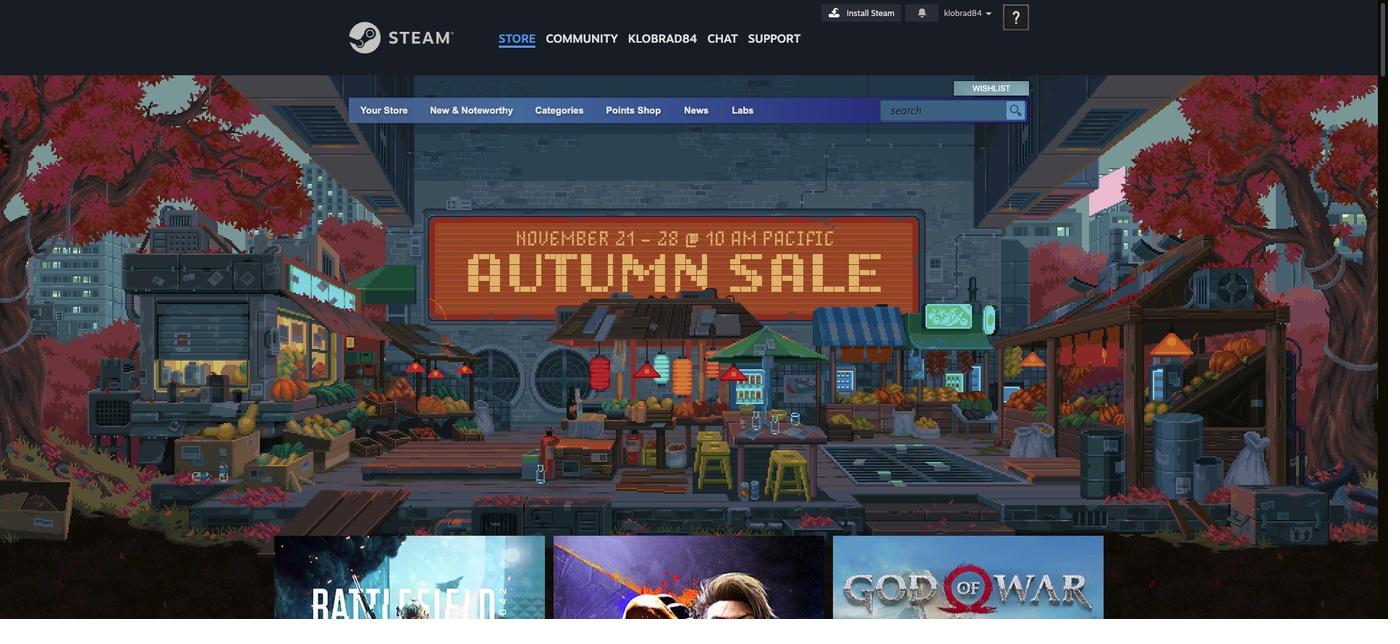Task type: vqa. For each thing, say whether or not it's contained in the screenshot.
100
no



Task type: locate. For each thing, give the bounding box(es) containing it.
install steam link
[[822, 4, 902, 22]]

0 vertical spatial klobrad84
[[945, 8, 983, 18]]

your
[[361, 105, 381, 116]]

chat
[[708, 31, 738, 46]]

points
[[606, 105, 635, 116]]

labs link
[[721, 98, 766, 123]]

store
[[499, 31, 536, 46]]

1 vertical spatial klobrad84
[[628, 31, 698, 46]]

1364780 image
[[554, 536, 825, 619]]

news
[[685, 105, 709, 116]]

news link
[[673, 98, 721, 123]]

labs
[[732, 105, 754, 116]]

steam
[[872, 8, 895, 18]]

wishlist link
[[955, 81, 1029, 96]]

new & noteworthy
[[430, 105, 513, 116]]

1 horizontal spatial klobrad84
[[945, 8, 983, 18]]

new
[[430, 105, 450, 116]]

install steam
[[847, 8, 895, 18]]

klobrad84
[[945, 8, 983, 18], [628, 31, 698, 46]]

categories
[[536, 105, 584, 116]]

wishlist
[[973, 84, 1011, 93]]

search text field
[[891, 101, 1004, 120]]

shop
[[638, 105, 661, 116]]



Task type: describe. For each thing, give the bounding box(es) containing it.
support
[[749, 31, 801, 46]]

support link
[[744, 0, 806, 49]]

categories link
[[536, 105, 584, 116]]

your store
[[361, 105, 408, 116]]

chat link
[[703, 0, 744, 49]]

1593500 image
[[833, 536, 1104, 619]]

points shop
[[606, 105, 661, 116]]

noteworthy
[[462, 105, 513, 116]]

store
[[384, 105, 408, 116]]

your store link
[[361, 105, 408, 116]]

community link
[[541, 0, 623, 53]]

community
[[546, 31, 618, 46]]

&
[[452, 105, 459, 116]]

store link
[[494, 0, 541, 53]]

0 horizontal spatial klobrad84
[[628, 31, 698, 46]]

klobrad84 link
[[623, 0, 703, 53]]

new & noteworthy link
[[430, 105, 513, 116]]

1517290 image
[[274, 536, 545, 619]]

points shop link
[[595, 98, 673, 123]]

install
[[847, 8, 869, 18]]



